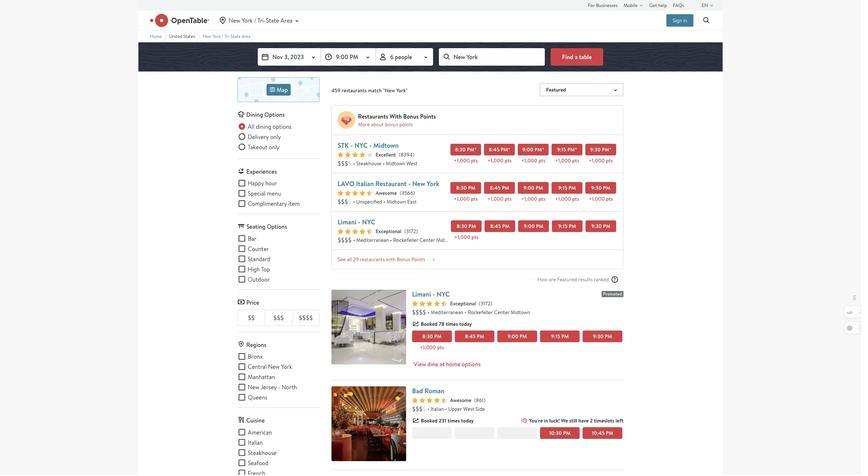 Task type: locate. For each thing, give the bounding box(es) containing it.
9:00 pm for the bottommost 8:30 pm "link"
[[508, 333, 527, 340]]

0 vertical spatial 9:15 pm link
[[552, 182, 583, 194]]

have
[[579, 418, 589, 425]]

0 vertical spatial rockefeller
[[393, 237, 419, 244]]

limani down points
[[412, 290, 431, 299]]

times right 78
[[446, 321, 458, 328]]

2 horizontal spatial italian
[[431, 406, 444, 413]]

2 horizontal spatial $$$$
[[412, 309, 426, 317]]

0 vertical spatial /
[[254, 17, 257, 24]]

10:45 pm
[[592, 430, 614, 437]]

1 vertical spatial 3172
[[481, 301, 491, 307]]

rockefeller up "bonus"
[[393, 237, 419, 244]]

exceptional up booked 78 times today at the bottom of the page
[[450, 301, 476, 308]]

9:00 pm for 8:30 pm "link" for limani - nyc
[[524, 223, 544, 230]]

1 vertical spatial exceptional ( 3172 )
[[450, 301, 493, 308]]

0 horizontal spatial limani - nyc link
[[338, 218, 376, 227]]

exceptional up see all 29 restaurants with bonus points button
[[376, 228, 402, 235]]

1 vertical spatial italian
[[431, 406, 444, 413]]

nyc for $
[[355, 141, 368, 150]]

459 restaurants match "new york"
[[332, 87, 408, 94]]

- down unspecified
[[358, 218, 361, 227]]

booked left 78
[[421, 321, 438, 328]]

in inside button
[[684, 17, 688, 24]]

- left north
[[278, 384, 281, 392]]

bad roman link
[[412, 387, 445, 396]]

restaurants
[[358, 113, 389, 120]]

new right states
[[203, 33, 211, 39]]

8:45 pm link for limani - nyc
[[485, 221, 516, 232]]

4.5 stars image down bad roman in the bottom of the page
[[412, 398, 447, 404]]

)
[[413, 151, 415, 158], [413, 190, 415, 197], [416, 228, 418, 235], [491, 301, 493, 307], [484, 397, 486, 404]]

1 vertical spatial limani - nyc
[[412, 290, 450, 299]]

0 vertical spatial today
[[460, 321, 472, 328]]

steakhouse
[[356, 160, 382, 167], [248, 449, 277, 457]]

0 vertical spatial new york / tri-state area
[[229, 17, 293, 24]]

mediterranean up booked 78 times today at the bottom of the page
[[431, 309, 464, 316]]

tri- inside new york / tri-state area dropdown button
[[258, 17, 266, 24]]

0 vertical spatial in
[[684, 17, 688, 24]]

get help button
[[650, 0, 668, 10]]

united
[[169, 33, 182, 39]]

1 vertical spatial center
[[494, 309, 510, 316]]

0 vertical spatial 4.5 stars image
[[338, 190, 373, 196]]

nyc for •
[[362, 218, 376, 227]]

8:30 pm for lavo italian restaurant - new york
[[456, 185, 476, 192]]

seating options
[[246, 223, 287, 231]]

map
[[277, 86, 288, 94]]

1 horizontal spatial 4.6 stars image
[[412, 301, 447, 307]]

1 vertical spatial 4.6 stars image
[[412, 301, 447, 307]]

4.6 stars image
[[338, 229, 373, 235], [412, 301, 447, 307]]

0 vertical spatial points
[[420, 113, 436, 120]]

2 vertical spatial $
[[423, 406, 426, 413]]

* for 9:30 pm *
[[610, 146, 612, 153]]

options for seating options
[[267, 223, 287, 231]]

0 horizontal spatial tri-
[[224, 33, 231, 39]]

featured right are at the bottom right of the page
[[558, 276, 577, 283]]

3172
[[406, 228, 416, 235], [481, 301, 491, 307]]

options
[[273, 123, 292, 130], [462, 361, 481, 369]]

price
[[246, 299, 259, 307]]

italian up unspecified
[[356, 179, 374, 188]]

4.5 stars image
[[338, 190, 373, 196], [412, 398, 447, 404]]

0 vertical spatial only
[[270, 133, 281, 141]]

times for 78
[[446, 321, 458, 328]]

italian inside $$$ $ • italian • upper west side
[[431, 406, 444, 413]]

featured down find in the right top of the page
[[547, 86, 566, 93]]

1 vertical spatial awesome
[[450, 397, 472, 404]]

6
[[390, 53, 394, 61]]

today right 78
[[460, 321, 472, 328]]

1 * from the left
[[475, 146, 477, 153]]

2 vertical spatial 9:30 pm link
[[583, 331, 623, 343]]

1 vertical spatial 8:30 pm link
[[451, 221, 482, 232]]

about
[[371, 121, 384, 128]]

new up new york / tri-state area link
[[229, 17, 240, 24]]

how
[[538, 276, 548, 283]]

1 vertical spatial exceptional
[[450, 301, 476, 308]]

1 horizontal spatial $$$$
[[338, 237, 352, 244]]

1 horizontal spatial points
[[420, 113, 436, 120]]

center for leftmost 4.6 stars image
[[420, 237, 435, 244]]

$$$ $ • italian • upper west side
[[412, 406, 485, 413]]

8:30 pm link for lavo italian restaurant - new york
[[451, 182, 482, 194]]

4.6 stars image up 29
[[338, 229, 373, 235]]

featured inside featured popup button
[[547, 86, 566, 93]]

$$$ down 4 stars image
[[338, 160, 348, 167]]

9:00 for 9:00 pm link associated with limani - nyc
[[524, 223, 535, 230]]

1 horizontal spatial /
[[254, 17, 257, 24]]

1 vertical spatial 9:30 pm link
[[586, 221, 617, 232]]

with up the more about bonus points link
[[390, 113, 402, 120]]

* for 8:45 pm *
[[508, 146, 511, 153]]

awesome down "lavo italian restaurant - new york"
[[376, 190, 397, 197]]

rockefeller
[[393, 237, 419, 244], [468, 309, 493, 316]]

area down new york / tri-state area dropdown button
[[242, 33, 251, 39]]

9:00 pm link for lavo italian restaurant - new york
[[518, 182, 549, 194]]

) inside awesome ( 3566 )
[[413, 190, 415, 197]]

en
[[702, 2, 709, 8]]

luck!
[[550, 418, 560, 425]]

1 vertical spatial 4.5 stars image
[[412, 398, 447, 404]]

0 vertical spatial center
[[420, 237, 435, 244]]

in right sign
[[684, 17, 688, 24]]

unspecified
[[356, 199, 383, 205]]

1 vertical spatial steakhouse
[[248, 449, 277, 457]]

states
[[183, 33, 195, 39]]

$
[[348, 160, 352, 167], [348, 198, 352, 206], [423, 406, 426, 413]]

( for stk - nyc - midtown
[[399, 151, 401, 158]]

2 booked from the top
[[421, 418, 438, 425]]

1 horizontal spatial options
[[462, 361, 481, 369]]

2 vertical spatial 8:45 pm link
[[455, 331, 495, 343]]

restaurant
[[376, 179, 407, 188]]

limani - nyc up 78
[[412, 290, 450, 299]]

$$$ right $$
[[274, 314, 284, 322]]

0 vertical spatial with
[[390, 113, 402, 120]]

9:30 pm *
[[591, 146, 612, 153]]

options up all dining options
[[265, 111, 285, 119]]

3172 for leftmost 4.6 stars image
[[406, 228, 416, 235]]

All dining options radio
[[238, 122, 292, 131]]

faqs
[[673, 2, 685, 8]]

) inside excellent ( 8394 )
[[413, 151, 415, 158]]

nyc down unspecified
[[362, 218, 376, 227]]

0 vertical spatial steakhouse
[[356, 160, 382, 167]]

1 vertical spatial options
[[462, 361, 481, 369]]

today down upper
[[461, 418, 474, 425]]

0 horizontal spatial center
[[420, 237, 435, 244]]

area
[[281, 17, 293, 24], [242, 33, 251, 39]]

0 vertical spatial options
[[265, 111, 285, 119]]

0 horizontal spatial in
[[544, 418, 548, 425]]

a photo of limani - nyc restaurant image
[[332, 290, 407, 365]]

restaurants right 29
[[360, 256, 385, 263]]

0 vertical spatial 9:30 pm link
[[586, 182, 617, 194]]

8:45 pm for limani - nyc
[[491, 223, 510, 230]]

$$$ for stk
[[338, 160, 348, 167]]

) for limani - nyc
[[416, 228, 418, 235]]

2 vertical spatial 8:30 pm link
[[412, 331, 452, 343]]

with left "bonus"
[[386, 256, 396, 263]]

limani - nyc link
[[338, 218, 376, 227], [412, 290, 450, 299]]

happy hour
[[248, 180, 277, 187]]

view dine at home options button
[[412, 354, 624, 375]]

1 vertical spatial 9:15 pm link
[[552, 221, 583, 232]]

8:30 for 9:00 pm link associated with lavo italian restaurant - new york
[[456, 185, 467, 192]]

west for stk - nyc - midtown
[[407, 160, 418, 167]]

8:45 pm link
[[484, 182, 515, 194], [485, 221, 516, 232], [455, 331, 495, 343]]

1 horizontal spatial italian
[[356, 179, 374, 188]]

awesome for italian
[[376, 190, 397, 197]]

5 * from the left
[[610, 146, 612, 153]]

$ down 4 stars image
[[348, 160, 352, 167]]

1 vertical spatial with
[[386, 256, 396, 263]]

only down delivery only
[[269, 143, 280, 151]]

italian up the 231
[[431, 406, 444, 413]]

area up 3,
[[281, 17, 293, 24]]

$$$$ • mediterranean • rockefeller center midtown up "bonus"
[[338, 237, 456, 244]]

steakhouse up the seafood
[[248, 449, 277, 457]]

options right home
[[462, 361, 481, 369]]

0 horizontal spatial exceptional
[[376, 228, 402, 235]]

( inside awesome ( 3566 )
[[400, 190, 402, 197]]

midtown inside $$$ $ • unspecified • midtown east
[[387, 199, 406, 205]]

restaurants right "459"
[[342, 87, 367, 94]]

$ down lavo
[[348, 198, 352, 206]]

exceptional ( 3172 ) up booked 78 times today at the bottom of the page
[[450, 301, 493, 308]]

times
[[446, 321, 458, 328], [448, 418, 460, 425]]

options right seating
[[267, 223, 287, 231]]

limani - nyc link up 78
[[412, 290, 450, 299]]

state
[[266, 17, 279, 24], [231, 33, 241, 39]]

central new york
[[248, 363, 292, 371]]

home
[[446, 361, 461, 369]]

lavo italian restaurant - new york link
[[338, 179, 440, 188]]

how are featured results ranked
[[538, 276, 609, 283]]

booked 78 times today
[[421, 321, 472, 328]]

0 horizontal spatial limani - nyc
[[338, 218, 376, 227]]

today
[[460, 321, 472, 328], [461, 418, 474, 425]]

8:45 pm
[[490, 185, 510, 192], [491, 223, 510, 230], [465, 333, 485, 340]]

None field
[[439, 48, 545, 66]]

new
[[229, 17, 240, 24], [203, 33, 211, 39], [413, 179, 425, 188], [268, 363, 280, 371], [248, 384, 260, 392]]

* for 9:00 pm *
[[542, 146, 545, 153]]

4 * from the left
[[575, 146, 578, 153]]

$ for bad
[[423, 406, 426, 413]]

0 horizontal spatial exceptional ( 3172 )
[[376, 228, 418, 235]]

1 horizontal spatial state
[[266, 17, 279, 24]]

1 horizontal spatial 3172
[[481, 301, 491, 307]]

bonus right about
[[385, 121, 398, 128]]

9:00
[[336, 53, 349, 61], [523, 146, 534, 153], [524, 185, 535, 192], [524, 223, 535, 230], [508, 333, 519, 340]]

limani - nyc down unspecified
[[338, 218, 376, 227]]

0 horizontal spatial bonus
[[385, 121, 398, 128]]

4 stars image
[[338, 152, 373, 158]]

( inside excellent ( 8394 )
[[399, 151, 401, 158]]

stk
[[338, 141, 349, 150]]

Takeout only radio
[[238, 143, 280, 151]]

find a table button
[[551, 48, 604, 66]]

9:15 pm link for lavo italian restaurant - new york
[[552, 182, 583, 194]]

seating
[[246, 223, 266, 231]]

4.5 stars image for roman
[[412, 398, 447, 404]]

0 horizontal spatial awesome
[[376, 190, 397, 197]]

4.6 stars image up 78
[[412, 301, 447, 307]]

only inside radio
[[270, 133, 281, 141]]

west down 8394
[[407, 160, 418, 167]]

only down all dining options
[[270, 133, 281, 141]]

1 vertical spatial limani
[[412, 290, 431, 299]]

8:45 for 8:45 pm link corresponding to limani - nyc
[[491, 223, 501, 230]]

1 vertical spatial mediterranean
[[431, 309, 464, 316]]

cuisine group
[[238, 428, 320, 476]]

see all 29 restaurants with bonus points
[[338, 256, 426, 263]]

mobile button
[[624, 0, 646, 10]]

0 vertical spatial 8:45 pm
[[490, 185, 510, 192]]

0 vertical spatial nyc
[[355, 141, 368, 150]]

$$$ for lavo
[[338, 198, 348, 206]]

limani down unspecified
[[338, 218, 357, 227]]

0 vertical spatial exceptional
[[376, 228, 402, 235]]

awesome up upper
[[450, 397, 472, 404]]

8:45 for the bottom 8:45 pm link
[[465, 333, 476, 340]]

1 horizontal spatial in
[[684, 17, 688, 24]]

8:30 pm for limani - nyc
[[457, 223, 476, 230]]

0 horizontal spatial rockefeller
[[393, 237, 419, 244]]

exceptional ( 3172 ) for leftmost 4.6 stars image
[[376, 228, 418, 235]]

0 vertical spatial limani - nyc
[[338, 218, 376, 227]]

only inside option
[[269, 143, 280, 151]]

today for booked 78 times today
[[460, 321, 472, 328]]

a
[[575, 53, 578, 61]]

4.5 stars image down lavo
[[338, 190, 373, 196]]

roman
[[425, 387, 445, 396]]

$$$ for bad
[[412, 406, 423, 413]]

Please input a Location, Restaurant or Cuisine field
[[439, 48, 545, 66]]

0 horizontal spatial state
[[231, 33, 241, 39]]

today for booked 231 times today
[[461, 418, 474, 425]]

exceptional
[[376, 228, 402, 235], [450, 301, 476, 308]]

italian inside cuisine group
[[248, 439, 263, 447]]

bonus point image
[[338, 111, 355, 129]]

italian down american
[[248, 439, 263, 447]]

steakhouse down 4 stars image
[[356, 160, 382, 167]]

booked
[[421, 321, 438, 328], [421, 418, 438, 425]]

see
[[338, 256, 346, 263]]

0 horizontal spatial italian
[[248, 439, 263, 447]]

$$$$ • mediterranean • rockefeller center midtown
[[338, 237, 456, 244], [412, 309, 531, 317]]

- inside regions group
[[278, 384, 281, 392]]

1 vertical spatial state
[[231, 33, 241, 39]]

0 vertical spatial 9:15 pm
[[559, 185, 576, 192]]

bronx
[[248, 353, 263, 361]]

search icon image
[[703, 16, 712, 25]]

1 vertical spatial points
[[400, 121, 413, 128]]

1 vertical spatial restaurants
[[360, 256, 385, 263]]

0 vertical spatial 3172
[[406, 228, 416, 235]]

nyc up 78
[[437, 290, 450, 299]]

west inside $$$ $ • steakhouse • midtown west
[[407, 160, 418, 167]]

steakhouse inside $$$ $ • steakhouse • midtown west
[[356, 160, 382, 167]]

10:45
[[592, 430, 605, 437]]

times right the 231
[[448, 418, 460, 425]]

stk - nyc - midtown link
[[338, 141, 399, 150]]

takeout only
[[248, 143, 280, 151]]

( inside awesome ( 861 )
[[475, 397, 476, 404]]

awesome for roman
[[450, 397, 472, 404]]

0 vertical spatial limani
[[338, 218, 357, 227]]

8:45 pm link for lavo italian restaurant - new york
[[484, 182, 515, 194]]

options right 'dining'
[[273, 123, 292, 130]]

1 horizontal spatial mediterranean
[[431, 309, 464, 316]]

limani - nyc
[[338, 218, 376, 227], [412, 290, 450, 299]]

8:45 pm for lavo italian restaurant - new york
[[490, 185, 510, 192]]

1 vertical spatial $$$$ • mediterranean • rockefeller center midtown
[[412, 309, 531, 317]]

1 vertical spatial $
[[348, 198, 352, 206]]

rockefeller up booked 78 times today at the bottom of the page
[[468, 309, 493, 316]]

mediterranean up "see all 29 restaurants with bonus points"
[[356, 237, 389, 244]]

$$$$ • mediterranean • rockefeller center midtown for the right 4.6 stars image
[[412, 309, 531, 317]]

upper
[[449, 406, 462, 413]]

1 horizontal spatial rockefeller
[[468, 309, 493, 316]]

booked left the 231
[[421, 418, 438, 425]]

high top
[[248, 266, 270, 273]]

0 vertical spatial state
[[266, 17, 279, 24]]

at
[[440, 361, 445, 369]]

0 vertical spatial 9:00 pm link
[[518, 182, 549, 194]]

1 horizontal spatial area
[[281, 17, 293, 24]]

nov 3, 2023 button
[[258, 48, 321, 66]]

(
[[399, 151, 401, 158], [400, 190, 402, 197], [405, 228, 406, 235], [479, 301, 481, 307], [475, 397, 476, 404]]

0 vertical spatial $
[[348, 160, 352, 167]]

0 vertical spatial 4.6 stars image
[[338, 229, 373, 235]]

1 horizontal spatial west
[[464, 406, 475, 413]]

$$$$ • mediterranean • rockefeller center midtown up booked 78 times today at the bottom of the page
[[412, 309, 531, 317]]

0 horizontal spatial area
[[242, 33, 251, 39]]

booked for booked 78 times today
[[421, 321, 438, 328]]

0 vertical spatial mediterranean
[[356, 237, 389, 244]]

8394
[[401, 151, 413, 158]]

limani - nyc link down unspecified
[[338, 218, 376, 227]]

york inside regions group
[[281, 363, 292, 371]]

$$$ down bad
[[412, 406, 423, 413]]

0 vertical spatial bonus
[[404, 113, 419, 120]]

times for 231
[[448, 418, 460, 425]]

exceptional ( 3172 ) up "bonus"
[[376, 228, 418, 235]]

$$$ down lavo
[[338, 198, 348, 206]]

mediterranean for the right 4.6 stars image
[[431, 309, 464, 316]]

2 vertical spatial italian
[[248, 439, 263, 447]]

8:30
[[455, 146, 466, 153], [456, 185, 467, 192], [457, 223, 468, 230], [423, 333, 433, 340]]

) inside awesome ( 861 )
[[484, 397, 486, 404]]

are
[[549, 276, 556, 283]]

steakhouse inside cuisine group
[[248, 449, 277, 457]]

9:15 pm link for limani - nyc
[[552, 221, 583, 232]]

1 vertical spatial 8:30 pm
[[457, 223, 476, 230]]

1 vertical spatial rockefeller
[[468, 309, 493, 316]]

west down awesome ( 861 )
[[464, 406, 475, 413]]

1 vertical spatial bonus
[[385, 121, 398, 128]]

8:30 pm link
[[451, 182, 482, 194], [451, 221, 482, 232], [412, 331, 452, 343]]

1 booked from the top
[[421, 321, 438, 328]]

in left luck! in the right bottom of the page
[[544, 418, 548, 425]]

east
[[408, 199, 417, 205]]

see all 29 restaurants with bonus points button
[[338, 256, 436, 263]]

9:00 for 9:00 pm link associated with lavo italian restaurant - new york
[[524, 185, 535, 192]]

8:30 for bottom 9:00 pm link
[[423, 333, 433, 340]]

nyc up 4 stars image
[[355, 141, 368, 150]]

1 vertical spatial west
[[464, 406, 475, 413]]

regions group
[[238, 353, 320, 402]]

points
[[420, 113, 436, 120], [400, 121, 413, 128]]

west inside $$$ $ • italian • upper west side
[[464, 406, 475, 413]]

in for you're
[[544, 418, 548, 425]]

1 vertical spatial options
[[267, 223, 287, 231]]

0 vertical spatial limani - nyc link
[[338, 218, 376, 227]]

0 horizontal spatial mediterranean
[[356, 237, 389, 244]]

$ down bad roman in the bottom of the page
[[423, 406, 426, 413]]

9:15 for 9:15 pm link corresponding to lavo italian restaurant - new york
[[559, 185, 568, 192]]

bonus up the more about bonus points link
[[404, 113, 419, 120]]

left
[[616, 418, 624, 425]]

2 * from the left
[[508, 146, 511, 153]]

1 vertical spatial 9:15 pm
[[559, 223, 577, 230]]

1 vertical spatial today
[[461, 418, 474, 425]]

( for bad roman
[[475, 397, 476, 404]]

9:00 pm link for limani - nyc
[[519, 221, 549, 232]]

you're
[[530, 418, 543, 425]]

1 horizontal spatial limani - nyc link
[[412, 290, 450, 299]]

3 * from the left
[[542, 146, 545, 153]]

10:30 pm link
[[540, 428, 580, 440]]

counter
[[248, 245, 269, 253]]



Task type: vqa. For each thing, say whether or not it's contained in the screenshot.
SIGN IN at the top of page
yes



Task type: describe. For each thing, give the bounding box(es) containing it.
- up 4 stars image
[[370, 141, 372, 150]]

points
[[412, 256, 426, 263]]

all
[[248, 123, 255, 130]]

bad
[[412, 387, 423, 396]]

for businesses button
[[588, 0, 618, 10]]

mediterranean for leftmost 4.6 stars image
[[356, 237, 389, 244]]

8:45 for 8:45 pm link associated with lavo italian restaurant - new york
[[490, 185, 501, 192]]

/ inside dropdown button
[[254, 17, 257, 24]]

awesome ( 861 )
[[450, 397, 486, 404]]

$$$ $ • unspecified • midtown east
[[338, 198, 417, 206]]

* for 9:15 pm *
[[575, 146, 578, 153]]

( for lavo italian restaurant - new york
[[400, 190, 402, 197]]

booked for booked 231 times today
[[421, 418, 438, 425]]

1 vertical spatial new york / tri-state area
[[203, 33, 251, 39]]

opentable logo image
[[150, 14, 209, 27]]

get
[[650, 2, 658, 8]]

9:15 for 9:15 pm link to the bottom
[[551, 333, 561, 340]]

9:30 for 9:15 pm link for limani - nyc
[[592, 223, 602, 230]]

new up 3566
[[413, 179, 425, 188]]

limani - nyc for limani - nyc link to the left
[[338, 218, 376, 227]]

complimentary item
[[248, 200, 300, 208]]

2 vertical spatial 8:45 pm
[[465, 333, 485, 340]]

rockefeller for the right 4.6 stars image
[[468, 309, 493, 316]]

nov
[[273, 53, 283, 61]]

sign in
[[673, 17, 688, 24]]

9:30 pm for lavo italian restaurant - new york
[[592, 185, 611, 192]]

dining options group
[[238, 122, 320, 153]]

lavo
[[338, 179, 355, 188]]

new inside new york / tri-state area dropdown button
[[229, 17, 240, 24]]

results
[[579, 276, 593, 283]]

* for 8:30 pm *
[[475, 146, 477, 153]]

timeslots
[[594, 418, 615, 425]]

9:15 pm for lavo italian restaurant - new york
[[559, 185, 576, 192]]

0 horizontal spatial $$$$
[[299, 314, 313, 322]]

booked 231 times today
[[421, 418, 474, 425]]

2023
[[291, 53, 304, 61]]

9:00 pm for 8:30 pm "link" associated with lavo italian restaurant - new york
[[524, 185, 544, 192]]

for businesses
[[588, 2, 618, 8]]

stk - nyc - midtown
[[338, 141, 399, 150]]

nov 3, 2023
[[273, 53, 304, 61]]

with inside restaurants with bonus points more about bonus points
[[390, 113, 402, 120]]

0 horizontal spatial limani
[[338, 218, 357, 227]]

restaurants with bonus points more about bonus points
[[358, 113, 436, 128]]

new jersey - north
[[248, 384, 297, 392]]

( for limani - nyc
[[405, 228, 406, 235]]

limani - nyc for the right limani - nyc link
[[412, 290, 450, 299]]

york"
[[396, 87, 408, 94]]

featured button
[[540, 83, 624, 96]]

queens
[[248, 394, 267, 402]]

outdoor
[[248, 276, 270, 284]]

2 vertical spatial 9:15 pm
[[551, 333, 569, 340]]

faqs button
[[673, 0, 685, 10]]

options inside radio
[[273, 123, 292, 130]]

dining options
[[246, 111, 285, 119]]

north
[[282, 384, 297, 392]]

$ for lavo
[[348, 198, 352, 206]]

8:30 for 9:00 pm link associated with limani - nyc
[[457, 223, 468, 230]]

1 horizontal spatial bonus
[[404, 113, 419, 120]]

29
[[353, 256, 359, 263]]

a photo of bad roman restaurant image
[[332, 387, 407, 462]]

8:30 pm link for limani - nyc
[[451, 221, 482, 232]]

only for delivery only
[[270, 133, 281, 141]]

9:30 pm link for lavo italian restaurant - new york
[[586, 182, 617, 194]]

excellent
[[376, 151, 396, 158]]

231
[[439, 418, 447, 425]]

3,
[[284, 53, 289, 61]]

complimentary
[[248, 200, 287, 208]]

en button
[[702, 0, 717, 10]]

$$
[[248, 314, 255, 322]]

9:00 for bottom 9:00 pm link
[[508, 333, 519, 340]]

dine
[[428, 361, 439, 369]]

$$$$ for the right 4.6 stars image
[[412, 309, 426, 317]]

2 vertical spatial 8:30 pm
[[423, 333, 442, 340]]

top
[[261, 266, 270, 273]]

1 vertical spatial tri-
[[224, 33, 231, 39]]

find
[[563, 53, 574, 61]]

map button
[[238, 77, 320, 102]]

9:15 pm *
[[557, 146, 578, 153]]

9:15 pm for limani - nyc
[[559, 223, 577, 230]]

only for takeout only
[[269, 143, 280, 151]]

all dining options
[[248, 123, 292, 130]]

new up queens
[[248, 384, 260, 392]]

0 horizontal spatial 4.6 stars image
[[338, 229, 373, 235]]

exceptional for leftmost 4.6 stars image
[[376, 228, 402, 235]]

$$$ $ • steakhouse • midtown west
[[338, 160, 418, 167]]

delivery only
[[248, 133, 281, 141]]

2 vertical spatial 9:30 pm
[[593, 333, 613, 340]]

seafood
[[248, 460, 269, 467]]

"new
[[383, 87, 395, 94]]

businesses
[[596, 2, 618, 8]]

options inside button
[[462, 361, 481, 369]]

) for stk - nyc - midtown
[[413, 151, 415, 158]]

mobile
[[624, 2, 638, 8]]

2 vertical spatial 9:00 pm link
[[498, 331, 538, 343]]

all
[[347, 256, 352, 263]]

awesome ( 3566 )
[[376, 190, 415, 197]]

in for sign
[[684, 17, 688, 24]]

9:30 for 9:15 pm link to the bottom
[[593, 333, 604, 340]]

Delivery only radio
[[238, 132, 281, 141]]

0 vertical spatial restaurants
[[342, 87, 367, 94]]

midtown inside $$$ $ • steakhouse • midtown west
[[386, 160, 406, 167]]

0 horizontal spatial points
[[400, 121, 413, 128]]

promoted
[[604, 291, 623, 298]]

view
[[414, 361, 426, 369]]

experiences
[[246, 168, 277, 176]]

with inside see all 29 restaurants with bonus points button
[[386, 256, 396, 263]]

3172 for the right 4.6 stars image
[[481, 301, 491, 307]]

cuisine
[[246, 417, 265, 425]]

3566
[[402, 190, 413, 197]]

$$$$ • mediterranean • rockefeller center midtown for leftmost 4.6 stars image
[[338, 237, 456, 244]]

manhattan
[[248, 374, 275, 381]]

8:45 pm *
[[489, 146, 511, 153]]

ranked
[[594, 276, 609, 283]]

get help
[[650, 2, 668, 8]]

) for lavo italian restaurant - new york
[[413, 190, 415, 197]]

$$$$ for leftmost 4.6 stars image
[[338, 237, 352, 244]]

9:30 pm for limani - nyc
[[592, 223, 611, 230]]

side
[[476, 406, 485, 413]]

experiences group
[[238, 179, 320, 208]]

- right stk
[[351, 141, 353, 150]]

10:30
[[550, 430, 562, 437]]

special
[[248, 190, 266, 198]]

help
[[659, 2, 668, 8]]

find a table
[[563, 53, 592, 61]]

exceptional ( 3172 ) for the right 4.6 stars image
[[450, 301, 493, 308]]

state inside dropdown button
[[266, 17, 279, 24]]

new up 'manhattan' in the left of the page
[[268, 363, 280, 371]]

0 horizontal spatial /
[[222, 33, 224, 39]]

exceptional for the right 4.6 stars image
[[450, 301, 476, 308]]

9:00 pm *
[[523, 146, 545, 153]]

new york / tri-state area inside new york / tri-state area dropdown button
[[229, 17, 293, 24]]

4.5 stars image for italian
[[338, 190, 373, 196]]

9:30 for 9:15 pm link corresponding to lavo italian restaurant - new york
[[592, 185, 602, 192]]

menu
[[267, 190, 281, 198]]

rockefeller for leftmost 4.6 stars image
[[393, 237, 419, 244]]

- up booked 78 times today at the bottom of the page
[[433, 290, 435, 299]]

bar
[[248, 235, 257, 243]]

west for bad roman
[[464, 406, 475, 413]]

dining
[[246, 111, 263, 119]]

459
[[332, 87, 341, 94]]

you're in luck! we still have 2 timeslots left
[[530, 418, 624, 425]]

york inside new york / tri-state area dropdown button
[[242, 17, 253, 24]]

2
[[590, 418, 593, 425]]

lavo italian restaurant - new york
[[338, 179, 440, 188]]

9:15 for 9:15 pm link for limani - nyc
[[559, 223, 568, 230]]

area inside dropdown button
[[281, 17, 293, 24]]

options for dining options
[[265, 111, 285, 119]]

center for the right 4.6 stars image
[[494, 309, 510, 316]]

- up 3566
[[409, 179, 411, 188]]

$ for stk
[[348, 160, 352, 167]]

1 vertical spatial featured
[[558, 276, 577, 283]]

restaurants inside button
[[360, 256, 385, 263]]

hour
[[266, 180, 277, 187]]

) for bad roman
[[484, 397, 486, 404]]

1 vertical spatial area
[[242, 33, 251, 39]]

2 vertical spatial 9:15 pm link
[[540, 331, 580, 343]]

2 vertical spatial nyc
[[437, 290, 450, 299]]

new york / tri-state area link
[[203, 33, 251, 39]]

excellent ( 8394 )
[[376, 151, 415, 158]]

seating options group
[[238, 234, 320, 284]]

9:30 pm link for limani - nyc
[[586, 221, 617, 232]]

1 horizontal spatial limani
[[412, 290, 431, 299]]

view dine at home options
[[414, 361, 481, 369]]



